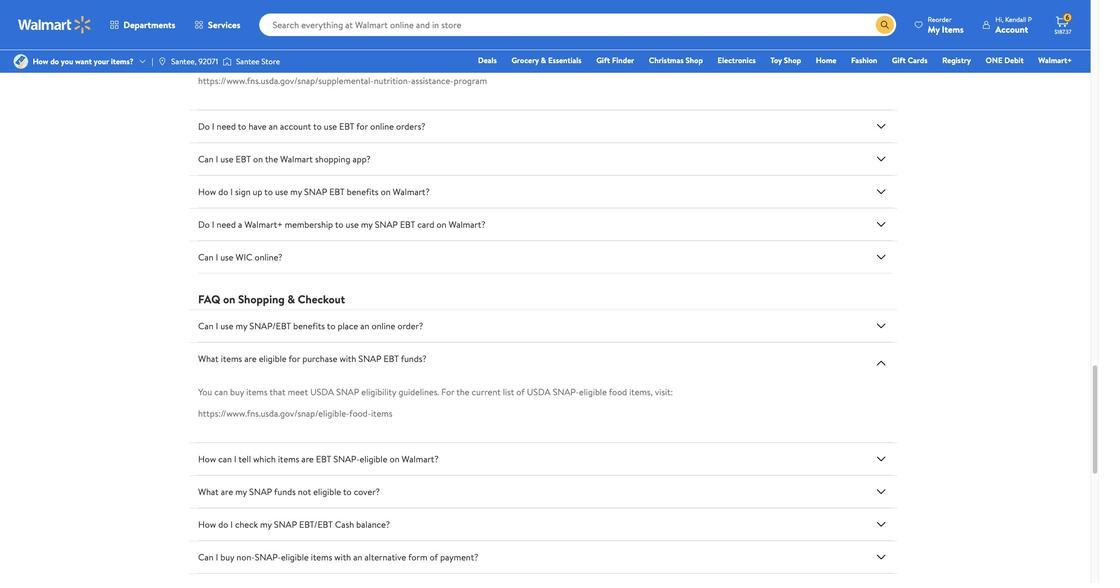 Task type: locate. For each thing, give the bounding box(es) containing it.
2 vertical spatial benefits
[[293, 320, 325, 332]]

eligibility up the food-
[[362, 386, 397, 398]]

1 need from the top
[[217, 120, 236, 133]]

that
[[270, 386, 286, 398]]

food left items,
[[609, 386, 627, 398]]

$187.37
[[1055, 28, 1072, 36]]

can for can i use ebt on the walmart shopping app?
[[198, 153, 214, 165]]

can left tell
[[218, 453, 232, 465]]

usda down purchase
[[310, 386, 334, 398]]

online left order? at the bottom left of the page
[[372, 320, 396, 332]]

do left sign
[[218, 186, 228, 198]]

the left walmart
[[265, 153, 278, 165]]

shop for toy shop
[[784, 55, 802, 66]]

walmart
[[280, 153, 313, 165]]

one
[[986, 55, 1003, 66]]

can i use ebt on the walmart shopping app? image
[[875, 152, 889, 166]]

walmart+ right a
[[245, 218, 283, 231]]

cards
[[908, 55, 928, 66]]

with
[[340, 353, 356, 365], [335, 551, 351, 564]]

an right have
[[269, 120, 278, 133]]

do left a
[[198, 218, 210, 231]]

benefits inside snap provides nutrition benefits to supplement the food budget of needy families. potential participants must apply in the state they live & meet certain requirements to qualify. learn more about snap eligibility on the usda snap recipient website:
[[295, 41, 327, 53]]

qualify.
[[857, 41, 884, 53]]

snap provides nutrition benefits to supplement the food budget of needy families. potential participants must apply in the state they live & meet certain requirements to qualify. learn more about snap eligibility on the usda snap recipient website:
[[198, 41, 884, 66]]

can
[[214, 386, 228, 398], [218, 453, 232, 465]]

can for can i use my snap/ebt benefits to place an online order?
[[198, 320, 214, 332]]

can
[[198, 153, 214, 165], [198, 251, 214, 264], [198, 320, 214, 332], [198, 551, 214, 564]]

ebt up sign
[[236, 153, 251, 165]]

can right the you
[[214, 386, 228, 398]]

0 vertical spatial for
[[252, 8, 264, 20]]

need for a
[[217, 218, 236, 231]]

0 horizontal spatial gift
[[597, 55, 610, 66]]

search icon image
[[881, 20, 890, 29]]

1 vertical spatial online
[[372, 320, 396, 332]]

finder
[[612, 55, 635, 66]]

assistance-
[[411, 75, 454, 87]]

shop down 'state'
[[686, 55, 703, 66]]

can i use wic online?
[[198, 251, 283, 264]]

buy right the you
[[230, 386, 244, 398]]

i for my
[[216, 320, 218, 332]]

0 vertical spatial &
[[732, 41, 738, 53]]

0 vertical spatial need
[[217, 120, 236, 133]]

1 horizontal spatial &
[[541, 55, 547, 66]]

2 gift from the left
[[893, 55, 906, 66]]

snap left funds? on the left bottom of page
[[359, 353, 382, 365]]

are
[[244, 353, 257, 365], [302, 453, 314, 465], [221, 486, 233, 498]]

christmas
[[649, 55, 684, 66]]

buy left non-
[[220, 551, 234, 564]]

2 vertical spatial an
[[353, 551, 363, 564]]

usda right list
[[527, 386, 551, 398]]

0 horizontal spatial food
[[402, 41, 420, 53]]

how
[[33, 56, 48, 67], [198, 186, 216, 198], [198, 453, 216, 465], [198, 519, 216, 531]]

0 vertical spatial do
[[198, 120, 210, 133]]

2 vertical spatial do
[[218, 519, 228, 531]]

0 vertical spatial food
[[402, 41, 420, 53]]

what are my snap funds not eligible to cover? image
[[875, 485, 889, 499]]

gift left cards
[[893, 55, 906, 66]]

eligible right not
[[313, 486, 341, 498]]

snap-
[[553, 386, 579, 398], [334, 453, 360, 465], [255, 551, 281, 564]]

of left 'needy'
[[452, 41, 461, 53]]

how for how do i sign up to use my snap ebt benefits on walmart?
[[198, 186, 216, 198]]

2 vertical spatial snap-
[[255, 551, 281, 564]]

hi, kendall p account
[[996, 14, 1033, 35]]

1 vertical spatial what
[[198, 486, 219, 498]]

0 vertical spatial buy
[[230, 386, 244, 398]]

with down cash at the bottom left
[[335, 551, 351, 564]]

1 do from the top
[[198, 120, 210, 133]]

1 vertical spatial benefits
[[347, 186, 379, 198]]

benefits down checkout
[[293, 320, 325, 332]]

snap up membership
[[304, 186, 327, 198]]

snap up nutrition-
[[385, 53, 408, 66]]

walmart+ down $187.37
[[1039, 55, 1073, 66]]

eligible
[[259, 353, 287, 365], [579, 386, 607, 398], [360, 453, 388, 465], [313, 486, 341, 498], [281, 551, 309, 564]]

qualifies
[[218, 8, 250, 20]]

92071
[[199, 56, 218, 67]]

meet
[[740, 41, 761, 53], [288, 386, 308, 398]]

2 do from the top
[[198, 218, 210, 231]]

 image
[[14, 54, 28, 69], [158, 57, 167, 66]]

need left a
[[217, 218, 236, 231]]

2 horizontal spatial for
[[357, 120, 368, 133]]

0 horizontal spatial usda
[[310, 386, 334, 398]]

walmart+ link
[[1034, 54, 1078, 67]]

 image left you
[[14, 54, 28, 69]]

snap left the card
[[375, 218, 398, 231]]

1 what from the top
[[198, 353, 219, 365]]

0 horizontal spatial &
[[288, 292, 295, 307]]

benefits right nutrition
[[295, 41, 327, 53]]

for up app?
[[357, 120, 368, 133]]

2 horizontal spatial &
[[732, 41, 738, 53]]

0 vertical spatial walmart+
[[1039, 55, 1073, 66]]

gift down must
[[597, 55, 610, 66]]

0 horizontal spatial eligibility
[[295, 53, 330, 66]]

2 vertical spatial for
[[289, 353, 300, 365]]

0 vertical spatial eligibility
[[295, 53, 330, 66]]

2 horizontal spatial of
[[517, 386, 525, 398]]

1 vertical spatial an
[[361, 320, 370, 332]]

1 vertical spatial with
[[335, 551, 351, 564]]

items
[[942, 23, 964, 35]]

1 horizontal spatial shop
[[784, 55, 802, 66]]

1 horizontal spatial of
[[452, 41, 461, 53]]

do left check
[[218, 519, 228, 531]]

6 $187.37
[[1055, 13, 1072, 36]]

for left snap? at left
[[252, 8, 264, 20]]

1 vertical spatial do
[[198, 218, 210, 231]]

i for to
[[212, 120, 215, 133]]

need left have
[[217, 120, 236, 133]]

for
[[252, 8, 264, 20], [357, 120, 368, 133], [289, 353, 300, 365]]

0 vertical spatial benefits
[[295, 41, 327, 53]]

1 shop from the left
[[686, 55, 703, 66]]

eligible up cover?
[[360, 453, 388, 465]]

they
[[697, 41, 714, 53]]

do left you
[[50, 56, 59, 67]]

1 horizontal spatial meet
[[740, 41, 761, 53]]

gift cards
[[893, 55, 928, 66]]

recipient
[[410, 53, 445, 66]]

benefits down app?
[[347, 186, 379, 198]]

an for eligible
[[353, 551, 363, 564]]

& right shopping on the bottom left
[[288, 292, 295, 307]]

eligibility up 'https://www.fns.usda.gov/snap/supplemental-'
[[295, 53, 330, 66]]

1 vertical spatial walmart+
[[245, 218, 283, 231]]

how left tell
[[198, 453, 216, 465]]

2 shop from the left
[[784, 55, 802, 66]]

meet up electronics
[[740, 41, 761, 53]]

2 what from the top
[[198, 486, 219, 498]]

1 horizontal spatial  image
[[158, 57, 167, 66]]

1 vertical spatial need
[[217, 218, 236, 231]]

food left budget
[[402, 41, 420, 53]]

sign
[[235, 186, 251, 198]]

usda up nutrition-
[[359, 53, 383, 66]]

ebt left funds? on the left bottom of page
[[384, 353, 399, 365]]

gift for gift finder
[[597, 55, 610, 66]]

which
[[253, 453, 276, 465]]

what for what are my snap funds not eligible to cover?
[[198, 486, 219, 498]]

0 vertical spatial with
[[340, 353, 356, 365]]

1 vertical spatial do
[[218, 186, 228, 198]]

of right list
[[517, 386, 525, 398]]

1 vertical spatial for
[[357, 120, 368, 133]]

kendall
[[1006, 14, 1027, 24]]

1 vertical spatial eligibility
[[362, 386, 397, 398]]

1 horizontal spatial walmart+
[[1039, 55, 1073, 66]]

2 need from the top
[[217, 218, 236, 231]]

&
[[732, 41, 738, 53], [541, 55, 547, 66], [288, 292, 295, 307]]

gift finder link
[[592, 54, 640, 67]]

can for can i use wic online?
[[198, 251, 214, 264]]

1 vertical spatial are
[[302, 453, 314, 465]]

an left alternative
[[353, 551, 363, 564]]

shop
[[686, 55, 703, 66], [784, 55, 802, 66]]

snap up the food-
[[336, 386, 359, 398]]

faq on shopping &  checkout
[[198, 292, 345, 307]]

in
[[651, 41, 658, 53]]

 image right the |
[[158, 57, 167, 66]]

https://www.fns.usda.gov/snap/eligible-food-items
[[198, 407, 393, 420]]

eligible left items,
[[579, 386, 607, 398]]

2 can from the top
[[198, 251, 214, 264]]

wic
[[236, 251, 253, 264]]

eligibility
[[295, 53, 330, 66], [362, 386, 397, 398]]

1 gift from the left
[[597, 55, 610, 66]]

snap left 'funds'
[[249, 486, 272, 498]]

benefits
[[295, 41, 327, 53], [347, 186, 379, 198], [293, 320, 325, 332]]

0 vertical spatial are
[[244, 353, 257, 365]]

checkout
[[298, 292, 345, 307]]

meet right that
[[288, 386, 308, 398]]

Search search field
[[259, 14, 897, 36]]

1 vertical spatial of
[[517, 386, 525, 398]]

buy
[[230, 386, 244, 398], [220, 551, 234, 564]]

0 horizontal spatial  image
[[14, 54, 28, 69]]

1 horizontal spatial eligibility
[[362, 386, 397, 398]]

food inside snap provides nutrition benefits to supplement the food budget of needy families. potential participants must apply in the state they live & meet certain requirements to qualify. learn more about snap eligibility on the usda snap recipient website:
[[402, 41, 420, 53]]

do left have
[[198, 120, 210, 133]]

how left check
[[198, 519, 216, 531]]

can i buy non-snap-eligible items with an alternative form of payment?
[[198, 551, 479, 564]]

to left have
[[238, 120, 246, 133]]

what items are eligible for purchase with snap ebt funds?
[[198, 353, 427, 365]]

account
[[280, 120, 311, 133]]

essentials
[[548, 55, 582, 66]]

how left sign
[[198, 186, 216, 198]]

i for non-
[[216, 551, 218, 564]]

1 horizontal spatial for
[[289, 353, 300, 365]]

1 can from the top
[[198, 153, 214, 165]]

how can i tell which items are ebt snap-eligible on walmart?
[[198, 453, 439, 465]]

& down potential
[[541, 55, 547, 66]]

can i use wic online? image
[[875, 251, 889, 264]]

fashion link
[[847, 54, 883, 67]]

 image for santee, 92071
[[158, 57, 167, 66]]

1 horizontal spatial are
[[244, 353, 257, 365]]

provides
[[223, 41, 256, 53]]

0 horizontal spatial walmart+
[[245, 218, 283, 231]]

shop inside 'link'
[[686, 55, 703, 66]]

deals link
[[473, 54, 502, 67]]

0 horizontal spatial shop
[[686, 55, 703, 66]]

online?
[[255, 251, 283, 264]]

with right purchase
[[340, 353, 356, 365]]

items
[[221, 353, 242, 365], [246, 386, 268, 398], [371, 407, 393, 420], [278, 453, 299, 465], [311, 551, 332, 564]]

2 vertical spatial walmart?
[[402, 453, 439, 465]]

1 vertical spatial buy
[[220, 551, 234, 564]]

snap?
[[266, 8, 293, 20]]

online left orders?
[[370, 120, 394, 133]]

for left purchase
[[289, 353, 300, 365]]

0 vertical spatial do
[[50, 56, 59, 67]]

1 horizontal spatial gift
[[893, 55, 906, 66]]

what are my snap funds not eligible to cover?
[[198, 486, 380, 498]]

1 vertical spatial food
[[609, 386, 627, 398]]

budget
[[422, 41, 450, 53]]

usda inside snap provides nutrition benefits to supplement the food budget of needy families. potential participants must apply in the state they live & meet certain requirements to qualify. learn more about snap eligibility on the usda snap recipient website:
[[359, 53, 383, 66]]

buy for can
[[230, 386, 244, 398]]

snap/ebt
[[250, 320, 291, 332]]

your
[[94, 56, 109, 67]]

store
[[262, 56, 280, 67]]

cash
[[335, 519, 354, 531]]

nutrition-
[[374, 75, 411, 87]]

grocery & essentials
[[512, 55, 582, 66]]

4 can from the top
[[198, 551, 214, 564]]

food
[[402, 41, 420, 53], [609, 386, 627, 398]]

i for a
[[212, 218, 215, 231]]

0 horizontal spatial meet
[[288, 386, 308, 398]]

items,
[[630, 386, 653, 398]]

walmart?
[[393, 186, 430, 198], [449, 218, 486, 231], [402, 453, 439, 465]]

balance?
[[356, 519, 390, 531]]

0 vertical spatial can
[[214, 386, 228, 398]]

ebt
[[339, 120, 355, 133], [236, 153, 251, 165], [330, 186, 345, 198], [400, 218, 415, 231], [384, 353, 399, 365], [316, 453, 331, 465]]

do
[[198, 120, 210, 133], [198, 218, 210, 231]]

hi,
[[996, 14, 1004, 24]]

santee, 92071
[[171, 56, 218, 67]]

santee
[[236, 56, 260, 67]]

0 horizontal spatial are
[[221, 486, 233, 498]]

0 vertical spatial meet
[[740, 41, 761, 53]]

gift for gift cards
[[893, 55, 906, 66]]

on inside snap provides nutrition benefits to supplement the food budget of needy families. potential participants must apply in the state they live & meet certain requirements to qualify. learn more about snap eligibility on the usda snap recipient website:
[[332, 53, 342, 66]]

0 horizontal spatial of
[[430, 551, 438, 564]]

1 vertical spatial meet
[[288, 386, 308, 398]]

|
[[152, 56, 153, 67]]

deals
[[478, 55, 497, 66]]

shop right "toy"
[[784, 55, 802, 66]]

how left you
[[33, 56, 48, 67]]

& right live
[[732, 41, 738, 53]]

2 vertical spatial are
[[221, 486, 233, 498]]

to
[[329, 41, 337, 53], [846, 41, 855, 53], [238, 120, 246, 133], [313, 120, 322, 133], [265, 186, 273, 198], [335, 218, 344, 231], [327, 320, 336, 332], [343, 486, 352, 498]]

of
[[452, 41, 461, 53], [517, 386, 525, 398], [430, 551, 438, 564]]

 image
[[223, 56, 232, 67]]

to right up
[[265, 186, 273, 198]]

1 vertical spatial snap-
[[334, 453, 360, 465]]

1 horizontal spatial usda
[[359, 53, 383, 66]]

1 vertical spatial can
[[218, 453, 232, 465]]

an right "place"
[[361, 320, 370, 332]]

0 vertical spatial of
[[452, 41, 461, 53]]

2 vertical spatial &
[[288, 292, 295, 307]]

0 vertical spatial what
[[198, 353, 219, 365]]

2 horizontal spatial snap-
[[553, 386, 579, 398]]

on
[[332, 53, 342, 66], [253, 153, 263, 165], [381, 186, 391, 198], [437, 218, 447, 231], [223, 292, 236, 307], [390, 453, 400, 465]]

use
[[324, 120, 337, 133], [220, 153, 234, 165], [275, 186, 288, 198], [346, 218, 359, 231], [220, 251, 234, 264], [220, 320, 234, 332]]

santee store
[[236, 56, 280, 67]]

0 vertical spatial snap-
[[553, 386, 579, 398]]

i for wic
[[216, 251, 218, 264]]

needy
[[463, 41, 486, 53]]

of right "form"
[[430, 551, 438, 564]]

3 can from the top
[[198, 320, 214, 332]]

the right in
[[660, 41, 673, 53]]



Task type: describe. For each thing, give the bounding box(es) containing it.
you
[[61, 56, 73, 67]]

can for you
[[214, 386, 228, 398]]

p
[[1029, 14, 1033, 24]]

 image for how do you want your items?
[[14, 54, 28, 69]]

0 horizontal spatial snap-
[[255, 551, 281, 564]]

to right "account"
[[313, 120, 322, 133]]

the up https://www.fns.usda.gov/snap/supplemental-nutrition-assistance-program
[[344, 53, 357, 66]]

snap up 'https://www.fns.usda.gov/snap/supplemental-'
[[269, 53, 292, 66]]

toy shop link
[[766, 54, 807, 67]]

cover?
[[354, 486, 380, 498]]

to left cover?
[[343, 486, 352, 498]]

departments
[[124, 19, 175, 31]]

0 horizontal spatial for
[[252, 8, 264, 20]]

about
[[245, 53, 267, 66]]

home
[[816, 55, 837, 66]]

can for can i buy non-snap-eligible items with an alternative form of payment?
[[198, 551, 214, 564]]

card
[[418, 218, 435, 231]]

shopping
[[238, 292, 285, 307]]

& inside snap provides nutrition benefits to supplement the food budget of needy families. potential participants must apply in the state they live & meet certain requirements to qualify. learn more about snap eligibility on the usda snap recipient website:
[[732, 41, 738, 53]]

https://www.fns.usda.gov/snap/eligible-
[[198, 407, 350, 420]]

how for how do i check my snap ebt/ebt cash balance?
[[198, 519, 216, 531]]

the right supplement on the top
[[387, 41, 400, 53]]

supplement
[[339, 41, 385, 53]]

what for what items are eligible for purchase with snap ebt funds?
[[198, 353, 219, 365]]

services button
[[185, 11, 250, 38]]

how for how do you want your items?
[[33, 56, 48, 67]]

shopping
[[315, 153, 351, 165]]

check
[[235, 519, 258, 531]]

payment?
[[440, 551, 479, 564]]

2 horizontal spatial usda
[[527, 386, 551, 398]]

fashion
[[852, 55, 878, 66]]

eligibility inside snap provides nutrition benefits to supplement the food budget of needy families. potential participants must apply in the state they live & meet certain requirements to qualify. learn more about snap eligibility on the usda snap recipient website:
[[295, 53, 330, 66]]

the right the for at bottom
[[457, 386, 470, 398]]

1 horizontal spatial snap-
[[334, 453, 360, 465]]

who qualifies for snap? image
[[875, 11, 889, 25]]

eligible down how do i check my snap ebt/ebt cash balance?
[[281, 551, 309, 564]]

one debit
[[986, 55, 1024, 66]]

up
[[253, 186, 263, 198]]

do for sign
[[218, 186, 228, 198]]

how do i sign up to use my snap ebt benefits on walmart? image
[[875, 185, 889, 199]]

debit
[[1005, 55, 1024, 66]]

order?
[[398, 320, 423, 332]]

1 vertical spatial &
[[541, 55, 547, 66]]

ebt left the card
[[400, 218, 415, 231]]

tell
[[239, 453, 251, 465]]

eligible down snap/ebt
[[259, 353, 287, 365]]

nutrition
[[259, 41, 293, 53]]

ebt up what are my snap funds not eligible to cover?
[[316, 453, 331, 465]]

items?
[[111, 56, 134, 67]]

ebt down shopping at left top
[[330, 186, 345, 198]]

buy for i
[[220, 551, 234, 564]]

do i need a walmart+ membership to use my snap ebt card on walmart? image
[[875, 218, 889, 231]]

christmas shop link
[[644, 54, 708, 67]]

how do i check my snap ebt/ebt cash balance? image
[[875, 518, 889, 531]]

membership
[[285, 218, 333, 231]]

grocery
[[512, 55, 539, 66]]

you can buy items that meet usda snap eligibility guidelines. for the current list of usda snap-eligible food items, visit:
[[198, 386, 673, 398]]

alternative
[[365, 551, 406, 564]]

certain
[[763, 41, 790, 53]]

place
[[338, 320, 358, 332]]

to left "place"
[[327, 320, 336, 332]]

you
[[198, 386, 212, 398]]

0 vertical spatial walmart?
[[393, 186, 430, 198]]

non-
[[237, 551, 255, 564]]

0 vertical spatial online
[[370, 120, 394, 133]]

toy shop
[[771, 55, 802, 66]]

meet inside snap provides nutrition benefits to supplement the food budget of needy families. potential participants must apply in the state they live & meet certain requirements to qualify. learn more about snap eligibility on the usda snap recipient website:
[[740, 41, 761, 53]]

orders?
[[396, 120, 426, 133]]

app?
[[353, 153, 371, 165]]

reorder
[[928, 14, 952, 24]]

ebt/ebt
[[299, 519, 333, 531]]

ebt up shopping at left top
[[339, 120, 355, 133]]

can i buy non-snap-eligible items with an alternative form of payment? image
[[875, 551, 889, 564]]

do i need a walmart+ membership to use my snap ebt card on walmart?
[[198, 218, 486, 231]]

an for benefits
[[361, 320, 370, 332]]

https://www.fns.usda.gov/snap/supplemental-nutrition-assistance-program
[[198, 75, 487, 87]]

of inside snap provides nutrition benefits to supplement the food budget of needy families. potential participants must apply in the state they live & meet certain requirements to qualify. learn more about snap eligibility on the usda snap recipient website:
[[452, 41, 461, 53]]

who qualifies for snap?
[[198, 8, 293, 20]]

current
[[472, 386, 501, 398]]

apply
[[629, 41, 649, 53]]

do for do i need to have an account to use ebt for online orders?
[[198, 120, 210, 133]]

how do i check my snap ebt/ebt cash balance?
[[198, 519, 390, 531]]

program
[[454, 75, 487, 87]]

1 horizontal spatial food
[[609, 386, 627, 398]]

can for how
[[218, 453, 232, 465]]

2 horizontal spatial are
[[302, 453, 314, 465]]

registry link
[[938, 54, 977, 67]]

food-
[[350, 407, 371, 420]]

what items are eligible for purchase with snap ebt funds? image
[[875, 357, 889, 370]]

how for how can i tell which items are ebt snap-eligible on walmart?
[[198, 453, 216, 465]]

to up 'fashion'
[[846, 41, 855, 53]]

do i need to have an account to use ebt for online orders? image
[[875, 120, 889, 133]]

website:
[[447, 53, 479, 66]]

faq
[[198, 292, 220, 307]]

registry
[[943, 55, 972, 66]]

do for do i need a walmart+ membership to use my snap ebt card on walmart?
[[198, 218, 210, 231]]

to left supplement on the top
[[329, 41, 337, 53]]

not
[[298, 486, 311, 498]]

do for want
[[50, 56, 59, 67]]

purchase
[[303, 353, 338, 365]]

my
[[928, 23, 940, 35]]

walmart image
[[18, 16, 91, 34]]

snap left ebt/ebt
[[274, 519, 297, 531]]

i for ebt
[[216, 153, 218, 165]]

funds
[[274, 486, 296, 498]]

0 vertical spatial an
[[269, 120, 278, 133]]

christmas shop
[[649, 55, 703, 66]]

funds?
[[401, 353, 427, 365]]

a
[[238, 218, 242, 231]]

2 vertical spatial of
[[430, 551, 438, 564]]

Walmart Site-Wide search field
[[259, 14, 897, 36]]

1 vertical spatial walmart?
[[449, 218, 486, 231]]

do for check
[[218, 519, 228, 531]]

account
[[996, 23, 1029, 35]]

more
[[222, 53, 243, 66]]

reorder my items
[[928, 14, 964, 35]]

snap up 92071
[[198, 41, 221, 53]]

electronics
[[718, 55, 756, 66]]

list
[[503, 386, 514, 398]]

to right membership
[[335, 218, 344, 231]]

can i use my snap/ebt benefits to place an online order?
[[198, 320, 423, 332]]

how do you want your items?
[[33, 56, 134, 67]]

visit:
[[655, 386, 673, 398]]

need for to
[[217, 120, 236, 133]]

can i use my snap/ebt benefits to place an online order? image
[[875, 319, 889, 333]]

https://www.fns.usda.gov/snap/supplemental-
[[198, 75, 374, 87]]

have
[[249, 120, 267, 133]]

departments button
[[100, 11, 185, 38]]

walmart+ inside walmart+ link
[[1039, 55, 1073, 66]]

shop for christmas shop
[[686, 55, 703, 66]]

how can i tell which items are ebt snap-eligible on walmart? image
[[875, 453, 889, 466]]

electronics link
[[713, 54, 761, 67]]



Task type: vqa. For each thing, say whether or not it's contained in the screenshot.
'following' to the top
no



